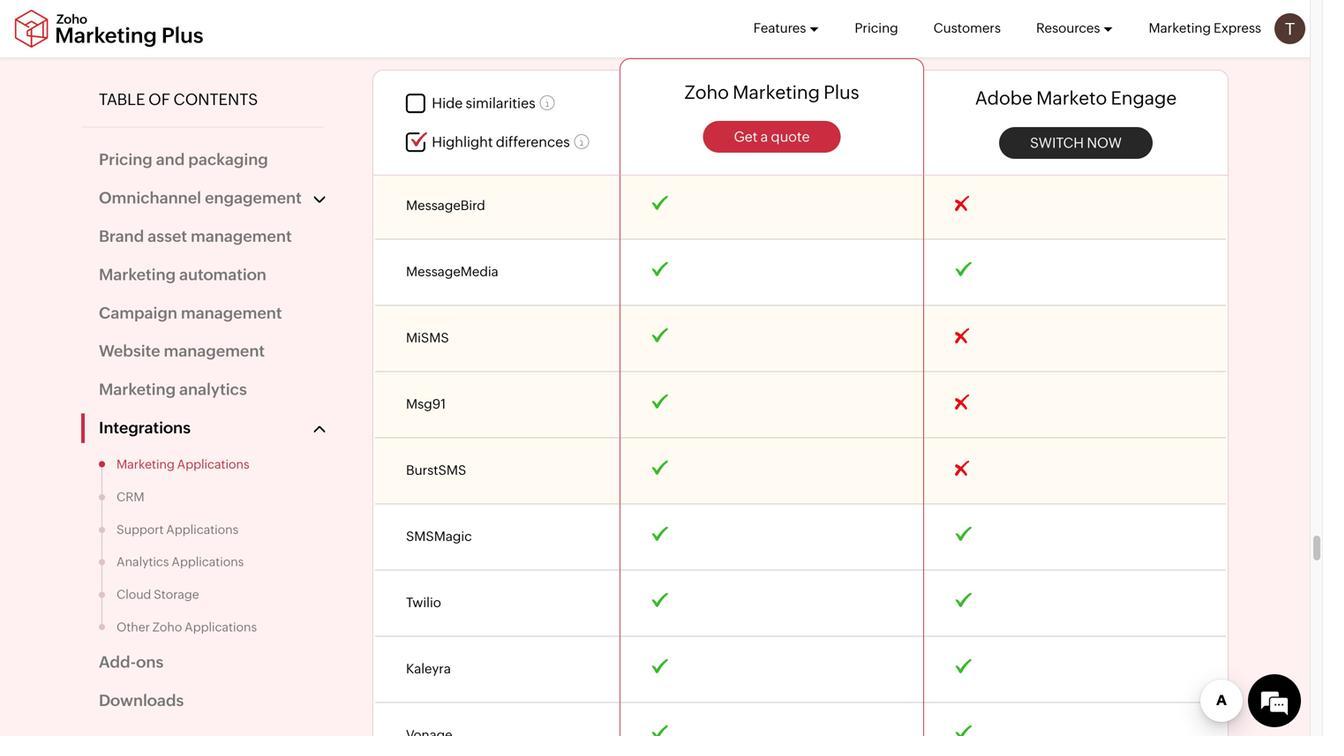 Task type: describe. For each thing, give the bounding box(es) containing it.
storage
[[154, 587, 199, 602]]

marketing express link
[[1149, 0, 1262, 57]]

customers
[[934, 20, 1001, 36]]

cloud storage
[[117, 587, 199, 602]]

brand asset management
[[99, 227, 292, 245]]

hide
[[432, 95, 463, 111]]

crm
[[117, 490, 144, 504]]

quote
[[771, 129, 810, 145]]

other
[[117, 620, 150, 634]]

engage
[[1111, 87, 1177, 109]]

0 vertical spatial management
[[191, 227, 292, 245]]

customers link
[[934, 0, 1001, 57]]

analytics applications
[[117, 555, 244, 569]]

table of contents
[[99, 90, 258, 109]]

contents
[[173, 90, 258, 109]]

zoho marketing plus
[[685, 82, 860, 103]]

integrations
[[99, 419, 191, 437]]

1 vertical spatial zoho
[[152, 620, 182, 634]]

brand
[[99, 227, 144, 245]]

website management
[[99, 342, 265, 360]]

1 horizontal spatial zoho
[[685, 82, 729, 103]]

adobe
[[975, 87, 1033, 109]]

similarities
[[466, 95, 536, 111]]

downloads
[[99, 692, 184, 710]]

marketing for marketing express
[[1149, 20, 1211, 36]]

highlight
[[432, 134, 493, 150]]

marketing express
[[1149, 20, 1262, 36]]

marketing for marketing automation
[[99, 266, 176, 284]]

management for website management
[[164, 342, 265, 360]]

switch now link
[[999, 127, 1153, 159]]

support applications
[[117, 522, 239, 537]]

a
[[761, 129, 768, 145]]

add-ons
[[99, 653, 164, 671]]

features link
[[754, 0, 820, 57]]

analytics
[[179, 381, 247, 399]]

highlight differences
[[432, 134, 570, 150]]

terry turtle image
[[1275, 13, 1306, 44]]

differences
[[496, 134, 570, 150]]

applications for support applications
[[166, 522, 239, 537]]

hide similarities
[[432, 95, 536, 111]]

campaign
[[99, 304, 177, 322]]

of
[[148, 90, 170, 109]]

add-
[[99, 653, 136, 671]]

asset
[[148, 227, 187, 245]]

website
[[99, 342, 160, 360]]

analytics
[[117, 555, 169, 569]]



Task type: locate. For each thing, give the bounding box(es) containing it.
plus
[[824, 82, 860, 103]]

pricing for pricing
[[855, 20, 898, 36]]

management down engagement at the top left
[[191, 227, 292, 245]]

features
[[754, 20, 806, 36]]

pricing left and
[[99, 151, 152, 169]]

applications down support applications
[[172, 555, 244, 569]]

express
[[1214, 20, 1262, 36]]

management down the automation
[[181, 304, 282, 322]]

marketing up 'crm'
[[117, 457, 175, 471]]

pricing and packaging
[[99, 151, 268, 169]]

engagement
[[205, 189, 302, 207]]

and
[[156, 151, 185, 169]]

switch now
[[1030, 134, 1122, 151]]

marketing up get a quote
[[733, 82, 820, 103]]

applications up support applications
[[177, 457, 249, 471]]

applications for analytics applications
[[172, 555, 244, 569]]

switch
[[1030, 134, 1084, 151]]

support
[[117, 522, 164, 537]]

other zoho applications
[[117, 620, 257, 634]]

adobe marketo engage
[[975, 87, 1177, 109]]

marketing automation
[[99, 266, 267, 284]]

resources link
[[1036, 0, 1114, 57]]

0 vertical spatial zoho
[[685, 82, 729, 103]]

table
[[99, 90, 145, 109]]

management up analytics
[[164, 342, 265, 360]]

zoho marketingplus logo image
[[13, 9, 205, 48]]

packaging
[[188, 151, 268, 169]]

automation
[[179, 266, 267, 284]]

marketing up integrations
[[99, 381, 176, 399]]

resources
[[1036, 20, 1100, 36]]

pricing up plus at the top of the page
[[855, 20, 898, 36]]

campaign management
[[99, 304, 282, 322]]

cloud
[[117, 587, 151, 602]]

marketo
[[1037, 87, 1107, 109]]

1 vertical spatial pricing
[[99, 151, 152, 169]]

ons
[[136, 653, 164, 671]]

0 horizontal spatial zoho
[[152, 620, 182, 634]]

applications down storage
[[185, 620, 257, 634]]

applications for marketing applications
[[177, 457, 249, 471]]

omnichannel engagement
[[99, 189, 302, 207]]

0 vertical spatial pricing
[[855, 20, 898, 36]]

1 horizontal spatial pricing
[[855, 20, 898, 36]]

zoho
[[685, 82, 729, 103], [152, 620, 182, 634]]

applications up analytics applications
[[166, 522, 239, 537]]

management for campaign management
[[181, 304, 282, 322]]

get a quote link
[[703, 121, 841, 153]]

marketing for marketing analytics
[[99, 381, 176, 399]]

pricing
[[855, 20, 898, 36], [99, 151, 152, 169]]

get a quote
[[734, 129, 810, 145]]

0 horizontal spatial pricing
[[99, 151, 152, 169]]

2 vertical spatial management
[[164, 342, 265, 360]]

zoho up get a quote link
[[685, 82, 729, 103]]

marketing analytics
[[99, 381, 247, 399]]

applications
[[177, 457, 249, 471], [166, 522, 239, 537], [172, 555, 244, 569], [185, 620, 257, 634]]

pricing for pricing and packaging
[[99, 151, 152, 169]]

1 vertical spatial management
[[181, 304, 282, 322]]

management
[[191, 227, 292, 245], [181, 304, 282, 322], [164, 342, 265, 360]]

marketing left express
[[1149, 20, 1211, 36]]

pricing link
[[855, 0, 898, 57]]

omnichannel
[[99, 189, 201, 207]]

marketing
[[1149, 20, 1211, 36], [733, 82, 820, 103], [99, 266, 176, 284], [99, 381, 176, 399], [117, 457, 175, 471]]

get
[[734, 129, 758, 145]]

marketing for marketing applications
[[117, 457, 175, 471]]

now
[[1087, 134, 1122, 151]]

zoho down storage
[[152, 620, 182, 634]]

marketing up campaign
[[99, 266, 176, 284]]

marketing applications
[[117, 457, 249, 471]]



Task type: vqa. For each thing, say whether or not it's contained in the screenshot.
top "Pricing"
yes



